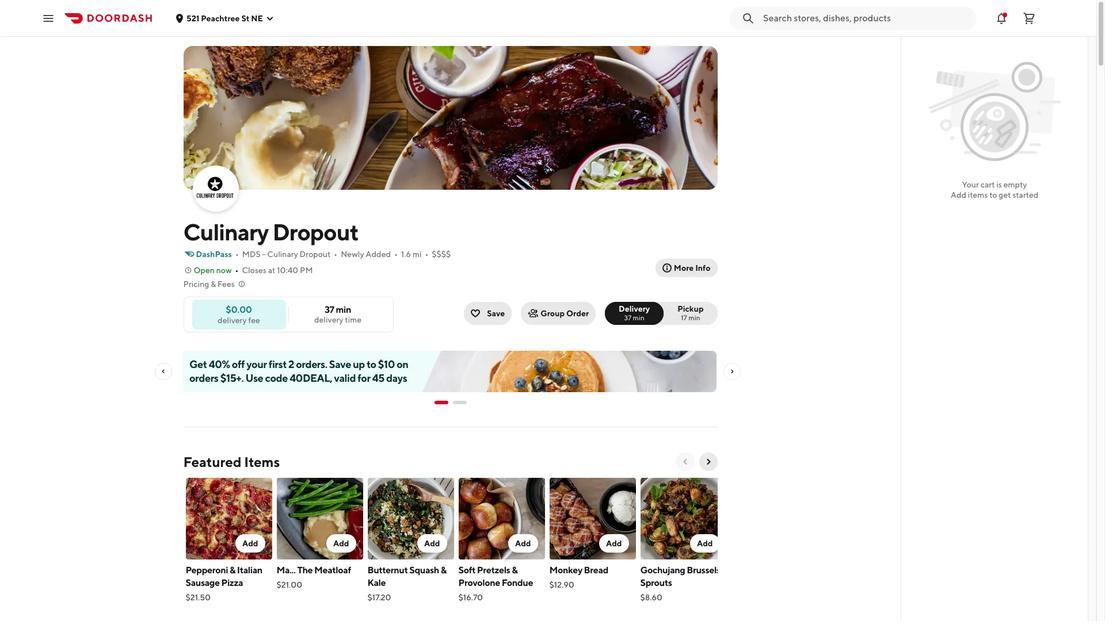 Task type: vqa. For each thing, say whether or not it's contained in the screenshot.
$​0
no



Task type: locate. For each thing, give the bounding box(es) containing it.
open
[[194, 266, 215, 275]]

use
[[245, 372, 263, 385]]

butternut squash & kale $17.20
[[368, 565, 447, 603]]

add button for soft pretzels & provolone fondue
[[508, 535, 538, 553]]

4 add button from the left
[[508, 535, 538, 553]]

add
[[951, 191, 967, 200], [242, 539, 258, 549], [333, 539, 349, 549], [424, 539, 440, 549], [515, 539, 531, 549], [606, 539, 622, 549], [697, 539, 713, 549]]

45
[[372, 372, 384, 385]]

1 horizontal spatial save
[[487, 309, 505, 318]]

2 delivery from the left
[[218, 316, 247, 325]]

add for monkey bread
[[606, 539, 622, 549]]

culinary dropout
[[183, 219, 358, 246]]

521 peachtree st ne
[[187, 14, 263, 23]]

pricing & fees button
[[183, 279, 246, 290]]

gochujang brussels sprouts image
[[640, 478, 727, 560]]

provolone
[[458, 578, 500, 589]]

save inside button
[[487, 309, 505, 318]]

$$$$
[[432, 250, 451, 259]]

None radio
[[605, 302, 664, 325], [657, 302, 718, 325], [605, 302, 664, 325], [657, 302, 718, 325]]

37 inside delivery 37 min
[[624, 314, 632, 322]]

37 inside 37 min delivery time
[[325, 305, 334, 315]]

info
[[695, 264, 711, 273]]

meatloaf
[[314, 565, 351, 576]]

save up valid
[[329, 359, 351, 371]]

add button up "bread"
[[599, 535, 629, 553]]

add for ma... the meatloaf
[[333, 539, 349, 549]]

0 vertical spatial dropout
[[273, 219, 358, 246]]

& left fees
[[211, 280, 216, 289]]

& inside button
[[211, 280, 216, 289]]

min inside delivery 37 min
[[633, 314, 645, 322]]

save
[[487, 309, 505, 318], [329, 359, 351, 371]]

dropout up mds - culinary dropout
[[273, 219, 358, 246]]

• right mi
[[425, 250, 428, 259]]

1 add button from the left
[[235, 535, 265, 553]]

add for butternut squash & kale
[[424, 539, 440, 549]]

min for pickup
[[689, 314, 700, 322]]

&
[[211, 280, 216, 289], [230, 565, 235, 576], [441, 565, 447, 576], [512, 565, 518, 576]]

the
[[297, 565, 313, 576]]

1 horizontal spatial 37
[[624, 314, 632, 322]]

gochujang brussels sprouts $8.60
[[640, 565, 721, 603]]

1 horizontal spatial min
[[633, 314, 645, 322]]

save left group
[[487, 309, 505, 318]]

3 add button from the left
[[417, 535, 447, 553]]

37 left time on the bottom left
[[325, 305, 334, 315]]

to
[[990, 191, 997, 200], [366, 359, 376, 371]]

add button for butternut squash & kale
[[417, 535, 447, 553]]

pm
[[300, 266, 313, 275]]

culinary dropout image
[[183, 46, 718, 190], [194, 167, 237, 211]]

delivery
[[314, 315, 343, 325], [218, 316, 247, 325]]

save inside get 40% off your first 2 orders. save up to $10 on orders $15+.  use code 40deal, valid for 45 days
[[329, 359, 351, 371]]

started
[[1013, 191, 1039, 200]]

featured
[[183, 454, 241, 470]]

newly
[[341, 250, 364, 259]]

1 horizontal spatial delivery
[[314, 315, 343, 325]]

min down "newly"
[[336, 305, 351, 315]]

6 add button from the left
[[690, 535, 720, 553]]

add inside your cart is empty add items to get started
[[951, 191, 967, 200]]

add button up "pretzels"
[[508, 535, 538, 553]]

add button up italian
[[235, 535, 265, 553]]

next button of carousel image
[[704, 458, 713, 467]]

min right 17
[[689, 314, 700, 322]]

521
[[187, 14, 199, 23]]

open menu image
[[41, 11, 55, 25]]

0 vertical spatial to
[[990, 191, 997, 200]]

min left 17
[[633, 314, 645, 322]]

order methods option group
[[605, 302, 718, 325]]

1 vertical spatial to
[[366, 359, 376, 371]]

open now
[[194, 266, 232, 275]]

add button up squash
[[417, 535, 447, 553]]

delivery down $0.00
[[218, 316, 247, 325]]

to inside get 40% off your first 2 orders. save up to $10 on orders $15+.  use code 40deal, valid for 45 days
[[366, 359, 376, 371]]

fondue
[[502, 578, 533, 589]]

add up italian
[[242, 539, 258, 549]]

min
[[336, 305, 351, 315], [633, 314, 645, 322], [689, 314, 700, 322]]

add up squash
[[424, 539, 440, 549]]

min inside the pickup 17 min
[[689, 314, 700, 322]]

up
[[353, 359, 365, 371]]

add button up brussels
[[690, 535, 720, 553]]

is
[[997, 180, 1002, 189]]

$10
[[378, 359, 395, 371]]

$21.50
[[186, 593, 211, 603]]

items
[[968, 191, 988, 200]]

butternut
[[368, 565, 408, 576]]

pricing & fees
[[183, 280, 235, 289]]

monkey
[[549, 565, 582, 576]]

delivery 37 min
[[619, 305, 650, 322]]

bread
[[584, 565, 608, 576]]

add up fondue
[[515, 539, 531, 549]]

squash
[[409, 565, 439, 576]]

delivery left time on the bottom left
[[314, 315, 343, 325]]

$17.20
[[368, 593, 391, 603]]

pickup
[[678, 305, 704, 314]]

add up meatloaf
[[333, 539, 349, 549]]

2 horizontal spatial min
[[689, 314, 700, 322]]

culinary up dashpass •
[[183, 219, 268, 246]]

kale
[[368, 578, 386, 589]]

pepperoni & italian sausage pizza $21.50
[[186, 565, 262, 603]]

add button for monkey bread
[[599, 535, 629, 553]]

dashpass
[[196, 250, 232, 259]]

culinary up 10:40
[[267, 250, 298, 259]]

1 horizontal spatial to
[[990, 191, 997, 200]]

fee
[[248, 316, 260, 325]]

italian
[[237, 565, 262, 576]]

mi
[[413, 250, 422, 259]]

0 vertical spatial save
[[487, 309, 505, 318]]

culinary
[[183, 219, 268, 246], [267, 250, 298, 259]]

featured items
[[183, 454, 280, 470]]

dropout up pm at the left of the page
[[300, 250, 331, 259]]

to left get
[[990, 191, 997, 200]]

gochujang
[[640, 565, 685, 576]]

sprouts
[[640, 578, 672, 589]]

0 items, open order cart image
[[1022, 11, 1036, 25]]

featured items heading
[[183, 453, 280, 471]]

& up fondue
[[512, 565, 518, 576]]

empty
[[1004, 180, 1027, 189]]

ne
[[251, 14, 263, 23]]

pizza
[[221, 578, 243, 589]]

orders.
[[296, 359, 327, 371]]

monkey bread $12.90
[[549, 565, 608, 590]]

1 delivery from the left
[[314, 315, 343, 325]]

0 horizontal spatial delivery
[[218, 316, 247, 325]]

add button up meatloaf
[[326, 535, 356, 553]]

0 horizontal spatial 37
[[325, 305, 334, 315]]

17
[[681, 314, 687, 322]]

brussels
[[687, 565, 721, 576]]

0 horizontal spatial to
[[366, 359, 376, 371]]

1 vertical spatial culinary
[[267, 250, 298, 259]]

1 vertical spatial dropout
[[300, 250, 331, 259]]

37 right order
[[624, 314, 632, 322]]

add down your
[[951, 191, 967, 200]]

5 add button from the left
[[599, 535, 629, 553]]

add button for pepperoni & italian sausage pizza
[[235, 535, 265, 553]]

min inside 37 min delivery time
[[336, 305, 351, 315]]

ma... the meatloaf image
[[277, 478, 363, 560]]

0 horizontal spatial min
[[336, 305, 351, 315]]

add up brussels
[[697, 539, 713, 549]]

& inside pepperoni & italian sausage pizza $21.50
[[230, 565, 235, 576]]

37
[[325, 305, 334, 315], [624, 314, 632, 322]]

add up "bread"
[[606, 539, 622, 549]]

& up pizza
[[230, 565, 235, 576]]

• right now
[[235, 266, 239, 275]]

delivery inside 37 min delivery time
[[314, 315, 343, 325]]

now
[[216, 266, 232, 275]]

mds
[[242, 250, 261, 259]]

more info
[[674, 264, 711, 273]]

1 vertical spatial save
[[329, 359, 351, 371]]

days
[[386, 372, 407, 385]]

2 add button from the left
[[326, 535, 356, 553]]

0 horizontal spatial save
[[329, 359, 351, 371]]

& right squash
[[441, 565, 447, 576]]

delivery
[[619, 305, 650, 314]]

to right up on the left bottom of page
[[366, 359, 376, 371]]



Task type: describe. For each thing, give the bounding box(es) containing it.
add for gochujang brussels sprouts
[[697, 539, 713, 549]]

dashpass •
[[196, 250, 239, 259]]

40deal,
[[289, 372, 332, 385]]

get
[[189, 359, 207, 371]]

group order
[[541, 309, 589, 318]]

soft pretzels & provolone fondue image
[[458, 478, 545, 560]]

code
[[265, 372, 288, 385]]

to inside your cart is empty add items to get started
[[990, 191, 997, 200]]

ma...
[[277, 565, 296, 576]]

order
[[566, 309, 589, 318]]

on
[[396, 359, 408, 371]]

previous button of carousel image
[[681, 458, 690, 467]]

orders
[[189, 372, 218, 385]]

521 peachtree st ne button
[[175, 14, 275, 23]]

group
[[541, 309, 565, 318]]

first
[[268, 359, 286, 371]]

• newly added • 1.6 mi • $$$$
[[334, 250, 451, 259]]

• left "newly"
[[334, 250, 337, 259]]

1.6
[[401, 250, 411, 259]]

10:40
[[277, 266, 298, 275]]

$21.00
[[277, 581, 302, 590]]

-
[[262, 250, 266, 259]]

notification bell image
[[995, 11, 1009, 25]]

$12.90
[[549, 581, 574, 590]]

butternut squash & kale image
[[368, 478, 454, 560]]

$8.60
[[640, 593, 662, 603]]

valid
[[334, 372, 356, 385]]

$0.00
[[226, 304, 252, 315]]

pickup 17 min
[[678, 305, 704, 322]]

• left the 'mds'
[[235, 250, 239, 259]]

37 min delivery time
[[314, 305, 362, 325]]

your
[[246, 359, 267, 371]]

fees
[[218, 280, 235, 289]]

add for soft pretzels & provolone fondue
[[515, 539, 531, 549]]

0 vertical spatial culinary
[[183, 219, 268, 246]]

2
[[288, 359, 294, 371]]

pepperoni
[[186, 565, 228, 576]]

40%
[[209, 359, 230, 371]]

your
[[962, 180, 979, 189]]

pricing
[[183, 280, 209, 289]]

time
[[345, 315, 362, 325]]

soft
[[458, 565, 476, 576]]

save button
[[464, 302, 512, 325]]

more
[[674, 264, 694, 273]]

off
[[232, 359, 244, 371]]

$16.70
[[458, 593, 483, 603]]

monkey bread image
[[549, 478, 636, 560]]

delivery inside $0.00 delivery fee
[[218, 316, 247, 325]]

get 40% off your first 2 orders. save up to $10 on orders $15+.  use code 40deal, valid for 45 days
[[189, 359, 408, 385]]

soft pretzels & provolone fondue $16.70
[[458, 565, 533, 603]]

select promotional banner element
[[434, 393, 467, 413]]

pretzels
[[477, 565, 510, 576]]

cart
[[981, 180, 995, 189]]

• left 1.6
[[394, 250, 398, 259]]

• closes at 10:40 pm
[[235, 266, 313, 275]]

Store search: begin typing to search for stores available on DoorDash text field
[[763, 12, 969, 24]]

st
[[241, 14, 250, 23]]

group order button
[[521, 302, 596, 325]]

get
[[999, 191, 1011, 200]]

$0.00 delivery fee
[[218, 304, 260, 325]]

pepperoni & italian sausage pizza image
[[186, 478, 272, 560]]

& inside soft pretzels & provolone fondue $16.70
[[512, 565, 518, 576]]

min for delivery
[[633, 314, 645, 322]]

ma... the meatloaf $21.00
[[277, 565, 351, 590]]

add button for gochujang brussels sprouts
[[690, 535, 720, 553]]

add button for ma... the meatloaf
[[326, 535, 356, 553]]

more info button
[[656, 259, 718, 277]]

closes
[[242, 266, 266, 275]]

items
[[244, 454, 280, 470]]

mds - culinary dropout
[[242, 250, 331, 259]]

at
[[268, 266, 275, 275]]

added
[[366, 250, 391, 259]]

add for pepperoni & italian sausage pizza
[[242, 539, 258, 549]]

peachtree
[[201, 14, 240, 23]]

$15+.
[[220, 372, 243, 385]]

& inside the butternut squash & kale $17.20
[[441, 565, 447, 576]]

for
[[357, 372, 370, 385]]



